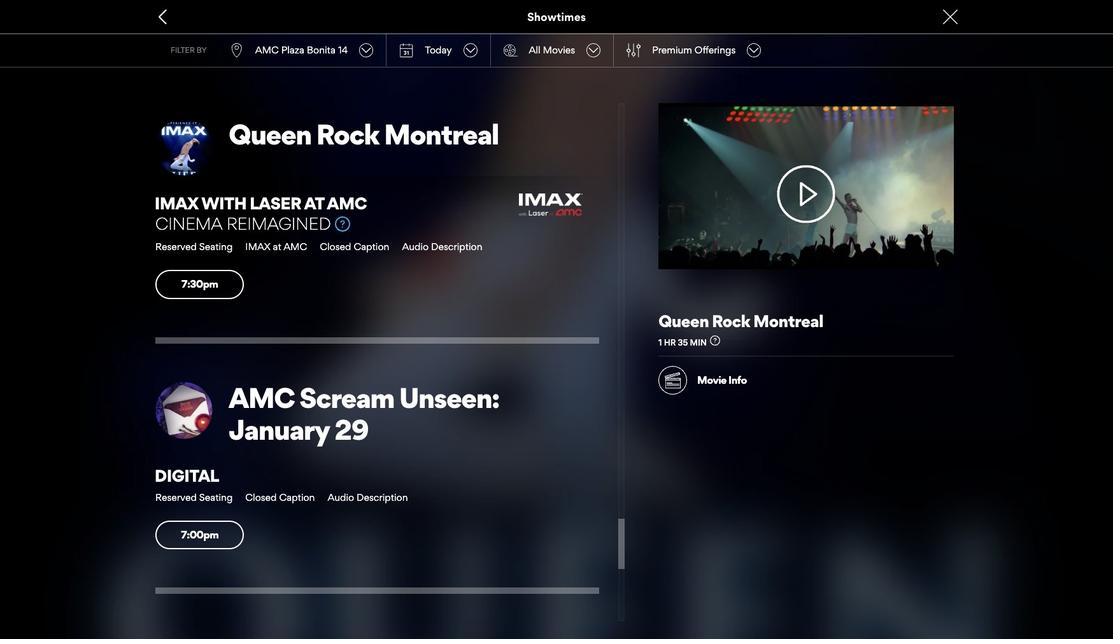 Task type: describe. For each thing, give the bounding box(es) containing it.
amc scream unseen: january 29 link
[[229, 381, 600, 447]]

laser
[[250, 193, 301, 213]]

0 vertical spatial audio description
[[402, 241, 483, 253]]

0 vertical spatial rock
[[316, 117, 379, 152]]

filter by
[[171, 45, 207, 55]]

0 horizontal spatial audio
[[328, 492, 354, 504]]

reserved for queen rock montreal
[[155, 241, 197, 253]]

digital
[[155, 465, 219, 486]]

critics
[[802, 388, 830, 400]]

more information about imax with laser at amc image
[[335, 216, 350, 232]]

1 hr 35 min button
[[659, 336, 720, 348]]

movie info button
[[659, 366, 747, 395]]

0 vertical spatial queen rock montreal
[[229, 117, 499, 152]]

cookie consent banner dialog
[[0, 605, 1113, 640]]

audience score
[[907, 388, 949, 413]]

imax at amc
[[245, 241, 307, 253]]

0 vertical spatial closed
[[320, 241, 351, 253]]

0 vertical spatial audio
[[402, 241, 429, 253]]

imax with laser at amc
[[155, 193, 367, 213]]

cinema
[[155, 213, 222, 234]]

7:30pm button
[[155, 270, 244, 299]]

0 horizontal spatial at
[[273, 241, 281, 253]]

reimagined
[[227, 213, 331, 234]]

all
[[529, 44, 540, 56]]

info
[[729, 374, 747, 387]]

amc plaza bonita 14
[[255, 44, 348, 56]]

seating for amc scream unseen: january 29
[[199, 492, 233, 504]]

unseen:
[[399, 381, 499, 415]]

filter by element
[[627, 43, 641, 57]]

0 horizontal spatial closed
[[245, 492, 277, 504]]

imax for imax with laser at amc
[[155, 193, 198, 213]]

0 horizontal spatial caption
[[279, 492, 315, 504]]

cinema reimagined
[[155, 213, 331, 234]]

1 vertical spatial audio description
[[328, 492, 408, 504]]

movie
[[697, 374, 727, 387]]

premium
[[652, 44, 692, 56]]

score for audience score
[[907, 401, 932, 413]]

critics score link
[[763, 366, 849, 414]]

reserved seating for queen rock montreal
[[155, 241, 233, 253]]

1 vertical spatial rock
[[712, 311, 750, 331]]

amc scream unseen: january 29
[[229, 381, 499, 447]]

0 vertical spatial caption
[[354, 241, 389, 253]]



Task type: locate. For each thing, give the bounding box(es) containing it.
1 vertical spatial closed caption
[[245, 492, 315, 504]]

imax
[[155, 193, 198, 213], [245, 241, 270, 253]]

1
[[659, 337, 662, 348]]

1 vertical spatial description
[[357, 492, 408, 504]]

1 horizontal spatial caption
[[354, 241, 389, 253]]

audience
[[907, 388, 949, 400]]

amc inside 'amc scream unseen: january 29'
[[229, 381, 295, 415]]

score inside audience score
[[907, 401, 932, 413]]

closed caption
[[320, 241, 389, 253], [245, 492, 315, 504]]

at right laser
[[304, 193, 324, 213]]

35
[[678, 337, 688, 348]]

2 reserved seating from the top
[[155, 492, 233, 504]]

reserved seating down cinema at the top left
[[155, 241, 233, 253]]

1 horizontal spatial score
[[907, 401, 932, 413]]

1 vertical spatial closed
[[245, 492, 277, 504]]

1 vertical spatial montreal
[[754, 311, 824, 331]]

at down reimagined
[[273, 241, 281, 253]]

0 horizontal spatial imax
[[155, 193, 198, 213]]

1 horizontal spatial queen rock montreal
[[659, 311, 824, 331]]

1 reserved from the top
[[155, 241, 197, 253]]

0 horizontal spatial description
[[357, 492, 408, 504]]

queen
[[229, 117, 311, 152], [659, 311, 709, 331]]

offerings
[[695, 44, 736, 56]]

0 horizontal spatial closed caption
[[245, 492, 315, 504]]

by
[[197, 45, 207, 55]]

1 vertical spatial reserved
[[155, 492, 197, 504]]

january
[[229, 413, 330, 447]]

0 horizontal spatial queen rock montreal
[[229, 117, 499, 152]]

today
[[425, 44, 452, 56]]

reserved seating for amc scream unseen: january 29
[[155, 492, 233, 504]]

scream
[[299, 381, 394, 415]]

queen rock montreal link
[[229, 117, 600, 152]]

29
[[335, 413, 368, 447]]

1 horizontal spatial rock
[[712, 311, 750, 331]]

1 horizontal spatial imax
[[245, 241, 270, 253]]

7:30pm
[[182, 278, 218, 291]]

closed
[[320, 241, 351, 253], [245, 492, 277, 504]]

all movies
[[529, 44, 575, 56]]

audio description
[[402, 241, 483, 253], [328, 492, 408, 504]]

2 score from the left
[[907, 401, 932, 413]]

7:00pm
[[181, 528, 219, 541]]

amc
[[255, 44, 279, 56], [327, 193, 367, 213], [284, 241, 307, 253], [229, 381, 295, 415]]

1 horizontal spatial at
[[304, 193, 324, 213]]

movie info
[[697, 374, 747, 387]]

reserved for amc scream unseen: january 29
[[155, 492, 197, 504]]

1 score from the left
[[802, 401, 827, 413]]

0 vertical spatial montreal
[[384, 117, 499, 152]]

description
[[431, 241, 483, 253], [357, 492, 408, 504]]

1 horizontal spatial queen
[[659, 311, 709, 331]]

min
[[690, 337, 707, 348]]

reserved
[[155, 241, 197, 253], [155, 492, 197, 504]]

plaza
[[281, 44, 304, 56]]

seating down digital
[[199, 492, 233, 504]]

hr
[[664, 337, 676, 348]]

0 vertical spatial imax
[[155, 193, 198, 213]]

queen rock montreal
[[229, 117, 499, 152], [659, 311, 824, 331]]

0 horizontal spatial score
[[802, 401, 827, 413]]

1 vertical spatial queen rock montreal
[[659, 311, 824, 331]]

premium offerings
[[652, 44, 736, 56]]

seating down cinema at the top left
[[199, 241, 233, 253]]

more information about image
[[710, 336, 720, 346]]

imax down cinema reimagined at the left of page
[[245, 241, 270, 253]]

0 horizontal spatial rock
[[316, 117, 379, 152]]

1 vertical spatial queen
[[659, 311, 709, 331]]

7:00pm button
[[155, 521, 244, 550]]

score
[[802, 401, 827, 413], [907, 401, 932, 413]]

showtimes
[[527, 10, 586, 23]]

reserved seating
[[155, 241, 233, 253], [155, 492, 233, 504]]

1 horizontal spatial montreal
[[754, 311, 824, 331]]

imax left with
[[155, 193, 198, 213]]

1 vertical spatial imax
[[245, 241, 270, 253]]

imax for imax at amc
[[245, 241, 270, 253]]

score down audience
[[907, 401, 932, 413]]

0 vertical spatial reserved
[[155, 241, 197, 253]]

at
[[304, 193, 324, 213], [273, 241, 281, 253]]

0 vertical spatial queen
[[229, 117, 311, 152]]

2 reserved from the top
[[155, 492, 197, 504]]

reserved down digital
[[155, 492, 197, 504]]

movies
[[543, 44, 575, 56]]

audio
[[402, 241, 429, 253], [328, 492, 354, 504]]

bonita
[[307, 44, 336, 56]]

with
[[201, 193, 247, 213]]

reserved seating down digital
[[155, 492, 233, 504]]

0 vertical spatial reserved seating
[[155, 241, 233, 253]]

1 horizontal spatial description
[[431, 241, 483, 253]]

2 seating from the top
[[199, 492, 233, 504]]

1 horizontal spatial closed caption
[[320, 241, 389, 253]]

1 horizontal spatial closed
[[320, 241, 351, 253]]

1 vertical spatial seating
[[199, 492, 233, 504]]

play trailer for queen rock montreal image
[[659, 103, 954, 269], [759, 165, 854, 223]]

score inside the "critics score"
[[802, 401, 827, 413]]

0 horizontal spatial queen
[[229, 117, 311, 152]]

0 vertical spatial at
[[304, 193, 324, 213]]

rock
[[316, 117, 379, 152], [712, 311, 750, 331]]

audience score link
[[868, 366, 954, 414]]

critics score
[[802, 388, 830, 413]]

montreal
[[384, 117, 499, 152], [754, 311, 824, 331]]

reserved down cinema at the top left
[[155, 241, 197, 253]]

1 vertical spatial caption
[[279, 492, 315, 504]]

score for critics score
[[802, 401, 827, 413]]

1 vertical spatial at
[[273, 241, 281, 253]]

seating
[[199, 241, 233, 253], [199, 492, 233, 504]]

0 vertical spatial closed caption
[[320, 241, 389, 253]]

0 vertical spatial description
[[431, 241, 483, 253]]

score down critics
[[802, 401, 827, 413]]

caption
[[354, 241, 389, 253], [279, 492, 315, 504]]

0 horizontal spatial montreal
[[384, 117, 499, 152]]

0 vertical spatial seating
[[199, 241, 233, 253]]

seating for queen rock montreal
[[199, 241, 233, 253]]

1 reserved seating from the top
[[155, 241, 233, 253]]

filter
[[171, 45, 195, 55]]

1 vertical spatial reserved seating
[[155, 492, 233, 504]]

1 vertical spatial audio
[[328, 492, 354, 504]]

1 hr 35 min
[[659, 337, 707, 348]]

1 horizontal spatial audio
[[402, 241, 429, 253]]

14
[[338, 44, 348, 56]]

1 seating from the top
[[199, 241, 233, 253]]



Task type: vqa. For each thing, say whether or not it's contained in the screenshot.
the topmost seating
yes



